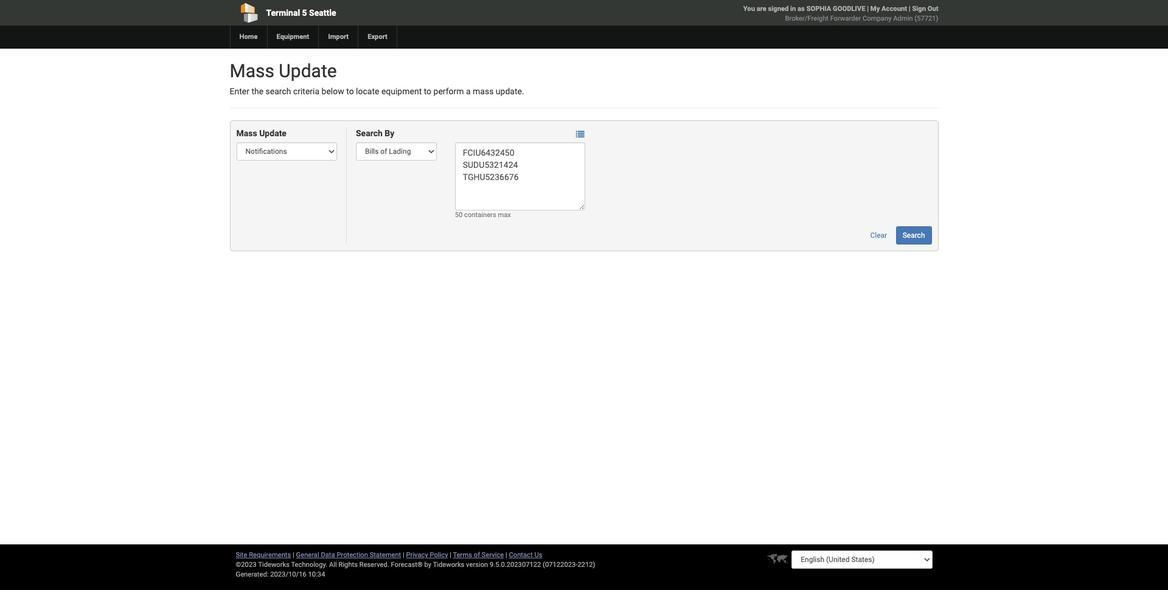 Task type: locate. For each thing, give the bounding box(es) containing it.
0 horizontal spatial to
[[346, 86, 354, 96]]

my
[[871, 5, 880, 13]]

update
[[279, 60, 337, 82], [259, 129, 287, 138]]

max
[[498, 211, 511, 219]]

forwarder
[[830, 15, 861, 23]]

forecast®
[[391, 561, 423, 569]]

search right clear button
[[903, 231, 925, 240]]

signed
[[768, 5, 789, 13]]

1 horizontal spatial to
[[424, 86, 431, 96]]

mass
[[473, 86, 494, 96]]

update inside mass update enter the search criteria below to locate equipment to perform a mass update.
[[279, 60, 337, 82]]

1 vertical spatial update
[[259, 129, 287, 138]]

mass for mass update enter the search criteria below to locate equipment to perform a mass update.
[[230, 60, 274, 82]]

home link
[[230, 26, 267, 49]]

of
[[474, 551, 480, 559]]

policy
[[430, 551, 448, 559]]

clear button
[[864, 227, 894, 245]]

search inside button
[[903, 231, 925, 240]]

0 vertical spatial mass
[[230, 60, 274, 82]]

the
[[252, 86, 264, 96]]

seattle
[[309, 8, 336, 18]]

you
[[743, 5, 755, 13]]

update down search
[[259, 129, 287, 138]]

mass
[[230, 60, 274, 82], [236, 129, 257, 138]]

sign out link
[[912, 5, 939, 13]]

equipment
[[381, 86, 422, 96]]

sophia
[[807, 5, 831, 13]]

mass up the
[[230, 60, 274, 82]]

50
[[455, 211, 463, 219]]

terminal 5 seattle
[[266, 8, 336, 18]]

protection
[[337, 551, 368, 559]]

mass down enter
[[236, 129, 257, 138]]

5
[[302, 8, 307, 18]]

broker/freight
[[785, 15, 829, 23]]

| up forecast®
[[403, 551, 405, 559]]

to
[[346, 86, 354, 96], [424, 86, 431, 96]]

goodlive
[[833, 5, 866, 13]]

None text field
[[455, 143, 585, 211]]

sign
[[912, 5, 926, 13]]

| left sign
[[909, 5, 911, 13]]

search for search by
[[356, 129, 383, 138]]

0 vertical spatial update
[[279, 60, 337, 82]]

0 horizontal spatial search
[[356, 129, 383, 138]]

search
[[356, 129, 383, 138], [903, 231, 925, 240]]

1 vertical spatial search
[[903, 231, 925, 240]]

9.5.0.202307122
[[490, 561, 541, 569]]

update up criteria on the left
[[279, 60, 337, 82]]

contact
[[509, 551, 533, 559]]

terminal 5 seattle link
[[230, 0, 514, 26]]

import link
[[318, 26, 358, 49]]

mass inside mass update enter the search criteria below to locate equipment to perform a mass update.
[[230, 60, 274, 82]]

privacy
[[406, 551, 428, 559]]

you are signed in as sophia goodlive | my account | sign out broker/freight forwarder company admin (57721)
[[743, 5, 939, 23]]

to left perform
[[424, 86, 431, 96]]

1 horizontal spatial search
[[903, 231, 925, 240]]

reserved.
[[359, 561, 389, 569]]

home
[[239, 33, 258, 41]]

below
[[322, 86, 344, 96]]

1 vertical spatial mass
[[236, 129, 257, 138]]

update for mass update
[[259, 129, 287, 138]]

|
[[867, 5, 869, 13], [909, 5, 911, 13], [293, 551, 294, 559], [403, 551, 405, 559], [450, 551, 451, 559], [506, 551, 507, 559]]

by
[[385, 129, 394, 138]]

a
[[466, 86, 471, 96]]

general data protection statement link
[[296, 551, 401, 559]]

criteria
[[293, 86, 320, 96]]

search
[[266, 86, 291, 96]]

technology.
[[291, 561, 327, 569]]

search left by
[[356, 129, 383, 138]]

(07122023-
[[543, 561, 578, 569]]

search for search
[[903, 231, 925, 240]]

| left general
[[293, 551, 294, 559]]

to right the below
[[346, 86, 354, 96]]

are
[[757, 5, 767, 13]]

locate
[[356, 86, 379, 96]]

0 vertical spatial search
[[356, 129, 383, 138]]

update for mass update enter the search criteria below to locate equipment to perform a mass update.
[[279, 60, 337, 82]]

out
[[928, 5, 939, 13]]



Task type: vqa. For each thing, say whether or not it's contained in the screenshot.
"Terms of Service" link
yes



Task type: describe. For each thing, give the bounding box(es) containing it.
rights
[[339, 561, 358, 569]]

site requirements | general data protection statement | privacy policy | terms of service | contact us ©2023 tideworks technology. all rights reserved. forecast® by tideworks version 9.5.0.202307122 (07122023-2212) generated: 2023/10/16 10:34
[[236, 551, 595, 579]]

2023/10/16
[[270, 571, 307, 579]]

enter
[[230, 86, 249, 96]]

(57721)
[[915, 15, 939, 23]]

containers
[[464, 211, 496, 219]]

export link
[[358, 26, 397, 49]]

| up tideworks
[[450, 551, 451, 559]]

admin
[[893, 15, 913, 23]]

site
[[236, 551, 247, 559]]

terms
[[453, 551, 472, 559]]

| up 9.5.0.202307122
[[506, 551, 507, 559]]

update.
[[496, 86, 524, 96]]

import
[[328, 33, 349, 41]]

service
[[482, 551, 504, 559]]

show list image
[[576, 130, 585, 139]]

privacy policy link
[[406, 551, 448, 559]]

2 to from the left
[[424, 86, 431, 96]]

equipment link
[[267, 26, 318, 49]]

©2023 tideworks
[[236, 561, 290, 569]]

search by
[[356, 129, 394, 138]]

us
[[534, 551, 542, 559]]

1 to from the left
[[346, 86, 354, 96]]

mass update enter the search criteria below to locate equipment to perform a mass update.
[[230, 60, 524, 96]]

by
[[424, 561, 431, 569]]

as
[[798, 5, 805, 13]]

generated:
[[236, 571, 269, 579]]

clear
[[870, 231, 887, 240]]

in
[[790, 5, 796, 13]]

all
[[329, 561, 337, 569]]

statement
[[370, 551, 401, 559]]

account
[[882, 5, 907, 13]]

general
[[296, 551, 319, 559]]

| left "my"
[[867, 5, 869, 13]]

tideworks
[[433, 561, 464, 569]]

data
[[321, 551, 335, 559]]

terminal
[[266, 8, 300, 18]]

perform
[[434, 86, 464, 96]]

my account link
[[871, 5, 907, 13]]

10:34
[[308, 571, 325, 579]]

50 containers max
[[455, 211, 511, 219]]

contact us link
[[509, 551, 542, 559]]

export
[[368, 33, 388, 41]]

search button
[[896, 227, 932, 245]]

company
[[863, 15, 892, 23]]

2212)
[[578, 561, 595, 569]]

version
[[466, 561, 488, 569]]

requirements
[[249, 551, 291, 559]]

terms of service link
[[453, 551, 504, 559]]

site requirements link
[[236, 551, 291, 559]]

mass for mass update
[[236, 129, 257, 138]]

mass update
[[236, 129, 287, 138]]

equipment
[[277, 33, 309, 41]]



